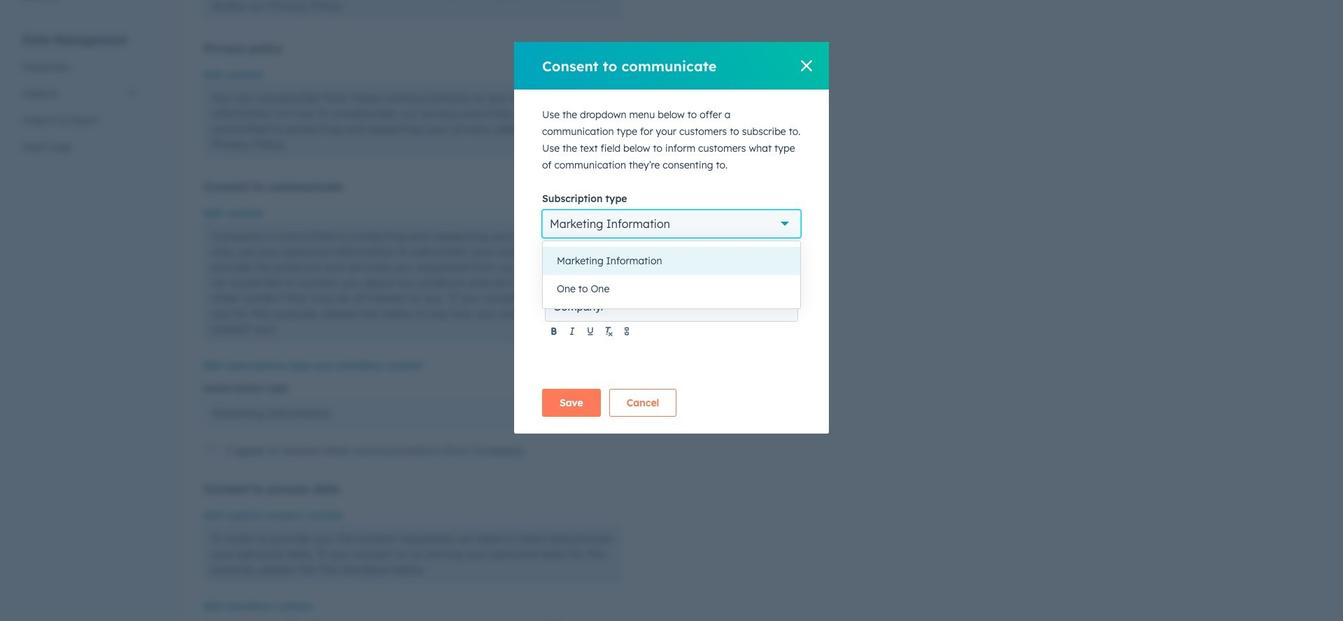 Task type: vqa. For each thing, say whether or not it's contained in the screenshot.
Close image
yes



Task type: describe. For each thing, give the bounding box(es) containing it.
data management element
[[14, 32, 146, 160]]

close image
[[801, 60, 813, 71]]



Task type: locate. For each thing, give the bounding box(es) containing it.
list box
[[543, 241, 801, 309]]

None text field
[[554, 284, 791, 315]]

dialog
[[514, 42, 829, 434]]



